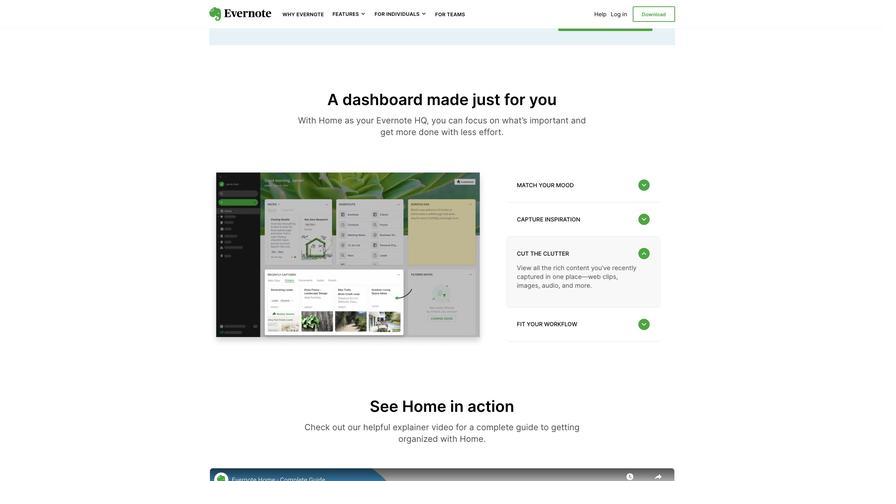Task type: describe. For each thing, give the bounding box(es) containing it.
one
[[553, 273, 564, 281]]

for for for individuals
[[375, 11, 385, 17]]

you inside with home as your evernote hq, you can focus on what's important and get more done with less effort.
[[432, 115, 446, 125]]

inspiration
[[545, 216, 580, 223]]

get
[[380, 127, 394, 137]]

check
[[305, 422, 330, 433]]

check out our helpful explainer video for a complete guide to getting organized with home.
[[305, 422, 580, 445]]

complete
[[477, 422, 514, 433]]

all
[[533, 264, 540, 272]]

teams
[[447, 11, 465, 17]]

rich
[[553, 264, 565, 272]]

helpful
[[363, 422, 390, 433]]

recently
[[612, 264, 637, 272]]

why
[[283, 11, 295, 17]]

fit your workflow
[[517, 321, 577, 328]]

just
[[473, 90, 500, 109]]

clutter
[[543, 250, 569, 257]]

organized
[[398, 434, 438, 445]]

dashboard
[[342, 90, 423, 109]]

plan
[[383, 17, 400, 27]]

with
[[298, 115, 316, 125]]

more inside with home as your evernote hq, you can focus on what's important and get more done with less effort.
[[396, 127, 416, 137]]

your inside with home as your evernote hq, you can focus on what's important and get more done with less effort.
[[356, 115, 374, 125]]

log in link
[[611, 11, 627, 18]]

and inside with home as your evernote hq, you can focus on what's important and get more done with less effort.
[[571, 115, 586, 125]]

match your mood
[[517, 182, 574, 189]]

log in
[[611, 11, 627, 18]]

for inside check out our helpful explainer video for a complete guide to getting organized with home.
[[456, 422, 467, 433]]

guide
[[516, 422, 538, 433]]

find out more link
[[558, 13, 652, 31]]

a
[[469, 422, 474, 433]]

for teams link
[[435, 11, 465, 18]]

out for check
[[332, 422, 345, 433]]

a
[[327, 90, 339, 109]]

see home in action
[[370, 397, 514, 416]]

help
[[594, 11, 607, 18]]

with inside check out our helpful explainer video for a complete guide to getting organized with home.
[[440, 434, 457, 445]]

evernote for make
[[278, 17, 314, 27]]

view all the rich content you've recently captured in one place—web clips, images, audio, and more.
[[517, 264, 637, 290]]

for teams
[[435, 11, 465, 17]]

fit
[[517, 321, 525, 328]]

place—web
[[566, 273, 601, 281]]

less
[[461, 127, 477, 137]]

evernote inside with home as your evernote hq, you can focus on what's important and get more done with less effort.
[[376, 115, 412, 125]]

home for see
[[402, 397, 446, 416]]

1 horizontal spatial find
[[587, 18, 598, 25]]

individuals
[[386, 11, 420, 17]]

video
[[432, 422, 454, 433]]

evernote logo image
[[209, 7, 271, 21]]

important
[[530, 115, 569, 125]]

to
[[541, 422, 549, 433]]

help link
[[594, 11, 607, 18]]

home.
[[460, 434, 486, 445]]

for individuals
[[375, 11, 420, 17]]

0 horizontal spatial find
[[343, 17, 361, 27]]

as
[[345, 115, 354, 125]]



Task type: vqa. For each thing, say whether or not it's contained in the screenshot.
The One
yes



Task type: locate. For each thing, give the bounding box(es) containing it.
mood
[[556, 182, 574, 189]]

evernote for why
[[296, 11, 324, 17]]

0 horizontal spatial home
[[319, 115, 342, 125]]

match
[[517, 182, 537, 189]]

evernote right the make
[[278, 17, 314, 27]]

0 vertical spatial and
[[571, 115, 586, 125]]

for left teams
[[435, 11, 446, 17]]

evernote up get
[[376, 115, 412, 125]]

captured
[[517, 273, 544, 281]]

and inside view all the rich content you've recently captured in one place—web clips, images, audio, and more.
[[562, 282, 573, 290]]

cut the clutter
[[517, 250, 569, 257]]

1 vertical spatial more
[[396, 127, 416, 137]]

find right yours.
[[343, 17, 361, 27]]

and down "one"
[[562, 282, 573, 290]]

1 vertical spatial in
[[546, 273, 551, 281]]

home inside with home as your evernote hq, you can focus on what's important and get more done with less effort.
[[319, 115, 342, 125]]

for
[[375, 11, 385, 17], [435, 11, 446, 17]]

for left a
[[456, 422, 467, 433]]

0 vertical spatial the
[[530, 250, 542, 257]]

features
[[333, 11, 359, 17]]

log
[[611, 11, 621, 18]]

1 vertical spatial home
[[402, 397, 446, 416]]

1 vertical spatial and
[[562, 282, 573, 290]]

why evernote link
[[283, 11, 324, 18]]

1 vertical spatial the
[[542, 264, 552, 272]]

you've
[[591, 264, 611, 272]]

out for find
[[600, 18, 609, 25]]

1 horizontal spatial for
[[504, 90, 525, 109]]

make evernote yours. find your plan now.
[[254, 17, 421, 27]]

find out more
[[587, 18, 624, 25]]

0 vertical spatial with
[[441, 127, 458, 137]]

audio,
[[542, 282, 560, 290]]

you up important
[[529, 90, 557, 109]]

made
[[427, 90, 469, 109]]

 image
[[209, 158, 491, 352]]

find
[[343, 17, 361, 27], [587, 18, 598, 25]]

getting
[[551, 422, 580, 433]]

done
[[419, 127, 439, 137]]

with home as your evernote hq, you can focus on what's important and get more done with less effort.
[[298, 115, 586, 137]]

action
[[468, 397, 514, 416]]

images,
[[517, 282, 540, 290]]

and
[[571, 115, 586, 125], [562, 282, 573, 290]]

download link
[[633, 6, 675, 22]]

0 horizontal spatial out
[[332, 422, 345, 433]]

a dashboard made just for you
[[327, 90, 557, 109]]

0 vertical spatial out
[[600, 18, 609, 25]]

1 vertical spatial with
[[440, 434, 457, 445]]

0 horizontal spatial for
[[375, 11, 385, 17]]

in
[[622, 11, 627, 18], [546, 273, 551, 281], [450, 397, 464, 416]]

0 vertical spatial you
[[529, 90, 557, 109]]

1 vertical spatial you
[[432, 115, 446, 125]]

for inside 'button'
[[375, 11, 385, 17]]

the right 'all'
[[542, 264, 552, 272]]

1 vertical spatial for
[[456, 422, 467, 433]]

for left "individuals"
[[375, 11, 385, 17]]

view
[[517, 264, 532, 272]]

focus
[[465, 115, 487, 125]]

out left our
[[332, 422, 345, 433]]

explainer
[[393, 422, 429, 433]]

on
[[490, 115, 500, 125]]

home for with
[[319, 115, 342, 125]]

0 vertical spatial home
[[319, 115, 342, 125]]

cut
[[517, 250, 529, 257]]

our
[[348, 422, 361, 433]]

your left plan on the top of the page
[[363, 17, 381, 27]]

content
[[566, 264, 589, 272]]

what's
[[502, 115, 527, 125]]

1 horizontal spatial in
[[546, 273, 551, 281]]

evernote right why
[[296, 11, 324, 17]]

you
[[529, 90, 557, 109], [432, 115, 446, 125]]

2 horizontal spatial in
[[622, 11, 627, 18]]

1 horizontal spatial more
[[610, 18, 624, 25]]

in up video
[[450, 397, 464, 416]]

out inside check out our helpful explainer video for a complete guide to getting organized with home.
[[332, 422, 345, 433]]

your left mood at the right of page
[[539, 182, 555, 189]]

features button
[[333, 11, 366, 18]]

home up explainer
[[402, 397, 446, 416]]

capture
[[517, 216, 543, 223]]

more
[[610, 18, 624, 25], [396, 127, 416, 137]]

out
[[600, 18, 609, 25], [332, 422, 345, 433]]

workflow
[[544, 321, 577, 328]]

clips,
[[603, 273, 618, 281]]

your right fit
[[527, 321, 543, 328]]

find down help link
[[587, 18, 598, 25]]

0 vertical spatial for
[[504, 90, 525, 109]]

make
[[254, 17, 276, 27]]

why evernote
[[283, 11, 324, 17]]

for individuals button
[[375, 11, 427, 18]]

for up what's
[[504, 90, 525, 109]]

out down help
[[600, 18, 609, 25]]

in inside view all the rich content you've recently captured in one place—web clips, images, audio, and more.
[[546, 273, 551, 281]]

for
[[504, 90, 525, 109], [456, 422, 467, 433]]

the
[[530, 250, 542, 257], [542, 264, 552, 272]]

home left as
[[319, 115, 342, 125]]

1 horizontal spatial for
[[435, 11, 446, 17]]

1 horizontal spatial out
[[600, 18, 609, 25]]

more down log
[[610, 18, 624, 25]]

1 vertical spatial out
[[332, 422, 345, 433]]

in right log
[[622, 11, 627, 18]]

now.
[[402, 17, 421, 27]]

effort.
[[479, 127, 504, 137]]

0 horizontal spatial in
[[450, 397, 464, 416]]

yours.
[[317, 17, 341, 27]]

2 vertical spatial in
[[450, 397, 464, 416]]

with down can
[[441, 127, 458, 137]]

home
[[319, 115, 342, 125], [402, 397, 446, 416]]

more right get
[[396, 127, 416, 137]]

more.
[[575, 282, 592, 290]]

your right as
[[356, 115, 374, 125]]

1 horizontal spatial you
[[529, 90, 557, 109]]

with inside with home as your evernote hq, you can focus on what's important and get more done with less effort.
[[441, 127, 458, 137]]

can
[[448, 115, 463, 125]]

the inside view all the rich content you've recently captured in one place—web clips, images, audio, and more.
[[542, 264, 552, 272]]

capture inspiration
[[517, 216, 580, 223]]

the right 'cut'
[[530, 250, 542, 257]]

download
[[642, 11, 666, 17]]

your
[[363, 17, 381, 27], [356, 115, 374, 125], [539, 182, 555, 189], [527, 321, 543, 328]]

with down video
[[440, 434, 457, 445]]

0 horizontal spatial more
[[396, 127, 416, 137]]

for for for teams
[[435, 11, 446, 17]]

0 vertical spatial more
[[610, 18, 624, 25]]

0 vertical spatial in
[[622, 11, 627, 18]]

with
[[441, 127, 458, 137], [440, 434, 457, 445]]

you up done
[[432, 115, 446, 125]]

see
[[370, 397, 398, 416]]

in up 'audio,'
[[546, 273, 551, 281]]

and right important
[[571, 115, 586, 125]]

0 horizontal spatial you
[[432, 115, 446, 125]]

evernote
[[296, 11, 324, 17], [278, 17, 314, 27], [376, 115, 412, 125]]

1 horizontal spatial home
[[402, 397, 446, 416]]

0 horizontal spatial for
[[456, 422, 467, 433]]

hq,
[[414, 115, 429, 125]]



